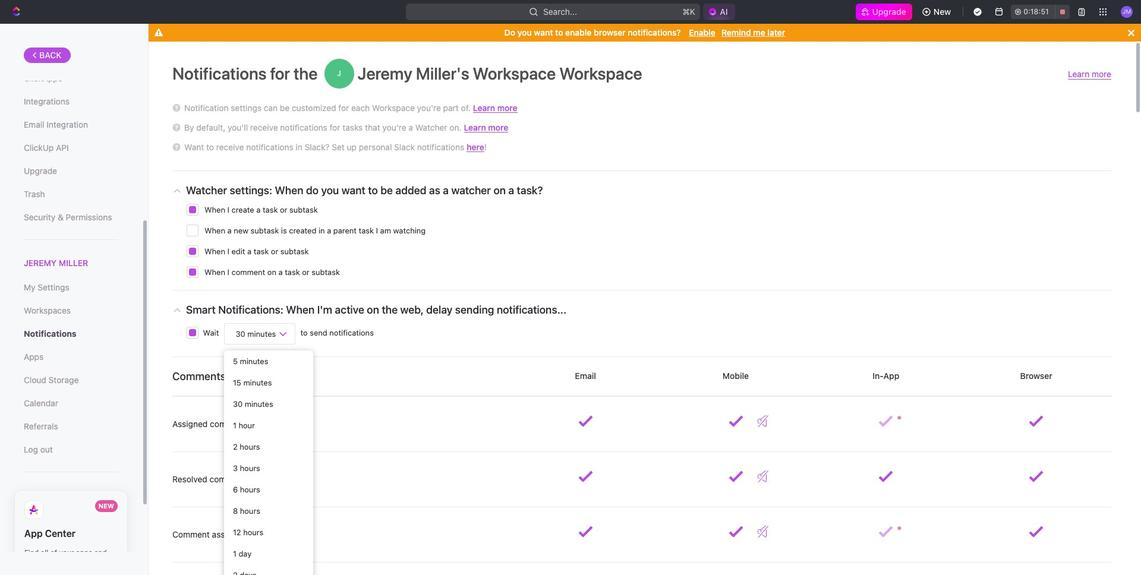 Task type: locate. For each thing, give the bounding box(es) containing it.
0 horizontal spatial app
[[24, 528, 43, 539]]

smart
[[186, 303, 216, 316]]

1 horizontal spatial new
[[234, 226, 248, 235]]

1 horizontal spatial me
[[753, 27, 765, 37]]

back link
[[24, 48, 71, 63]]

created
[[289, 226, 316, 235]]

can
[[264, 103, 278, 113]]

comments up 6
[[210, 474, 250, 484]]

a right edit
[[247, 247, 252, 256]]

in-
[[873, 371, 884, 381]]

email
[[24, 119, 44, 130], [573, 371, 598, 381]]

browser
[[594, 27, 626, 37]]

referrals
[[24, 422, 58, 432]]

1 horizontal spatial notifications
[[172, 64, 267, 83]]

0 vertical spatial new
[[934, 7, 951, 17]]

workspaces
[[24, 306, 71, 316]]

0 vertical spatial in
[[296, 142, 302, 152]]

trash link
[[24, 184, 118, 204]]

hours right 3
[[240, 464, 260, 473]]

i left create
[[227, 205, 229, 215]]

8
[[233, 506, 238, 516]]

hours right '8'
[[240, 506, 260, 516]]

when
[[275, 184, 303, 196], [204, 205, 225, 215], [204, 226, 225, 235], [204, 247, 225, 256], [204, 267, 225, 277], [286, 303, 315, 316]]

1 vertical spatial new
[[87, 559, 101, 568]]

hours for 12 hours
[[243, 528, 264, 537]]

new
[[234, 226, 248, 235], [87, 559, 101, 568]]

0 vertical spatial me
[[753, 27, 765, 37]]

0 horizontal spatial new
[[99, 502, 114, 510]]

in left slack?
[[296, 142, 302, 152]]

0 vertical spatial you
[[518, 27, 532, 37]]

0 vertical spatial you're
[[417, 103, 441, 113]]

0 horizontal spatial or
[[271, 247, 278, 256]]

1 vertical spatial me
[[259, 530, 270, 540]]

1 horizontal spatial or
[[280, 205, 287, 215]]

watcher left 'settings:'
[[186, 184, 227, 196]]

6 hours
[[233, 485, 260, 494]]

i left comment
[[227, 267, 229, 277]]

i left edit
[[227, 247, 229, 256]]

new inside find all of your apps and integrations in our new app center!
[[87, 559, 101, 568]]

when i comment on a task or subtask
[[204, 267, 340, 277]]

upgrade link down clickup api link
[[24, 161, 118, 181]]

2 off image from the top
[[758, 526, 768, 538]]

1 vertical spatial email
[[573, 371, 598, 381]]

off image
[[758, 415, 768, 427], [758, 526, 768, 538]]

want
[[534, 27, 553, 37], [342, 184, 365, 196]]

0 horizontal spatial email
[[24, 119, 44, 130]]

1 vertical spatial learn
[[473, 103, 495, 113]]

or up "is"
[[280, 205, 287, 215]]

watcher
[[415, 122, 447, 133], [186, 184, 227, 196]]

for inside the notification settings can be customized for each workspace you're part of. learn more
[[338, 103, 349, 113]]

watcher inside by default, you'll receive notifications for tasks that you're a watcher on. learn more
[[415, 122, 447, 133]]

comments for assigned comments
[[210, 419, 250, 429]]

integrations
[[24, 559, 64, 568]]

you're for part
[[417, 103, 441, 113]]

0 vertical spatial on
[[494, 184, 506, 196]]

want right do
[[342, 184, 365, 196]]

task
[[263, 205, 278, 215], [359, 226, 374, 235], [254, 247, 269, 256], [285, 267, 300, 277]]

hours
[[240, 442, 260, 452], [240, 464, 260, 473], [240, 485, 260, 494], [240, 506, 260, 516], [243, 528, 264, 537]]

1 horizontal spatial upgrade link
[[856, 4, 912, 20]]

subtask down created
[[280, 247, 309, 256]]

0 horizontal spatial upgrade link
[[24, 161, 118, 181]]

i left am
[[376, 226, 378, 235]]

8 hours
[[233, 506, 260, 516]]

comments up 2
[[210, 419, 250, 429]]

1 vertical spatial upgrade link
[[24, 161, 118, 181]]

hours for 2 hours
[[240, 442, 260, 452]]

a right as on the left top of page
[[443, 184, 449, 196]]

0 horizontal spatial workspace
[[372, 103, 415, 113]]

1 vertical spatial off image
[[758, 526, 768, 538]]

jeremy
[[358, 64, 412, 83], [24, 258, 57, 268]]

1 off image from the top
[[758, 415, 768, 427]]

receive down you'll
[[216, 142, 244, 152]]

1 horizontal spatial you're
[[417, 103, 441, 113]]

clickapps link
[[24, 68, 118, 89]]

when left do
[[275, 184, 303, 196]]

subtask
[[289, 205, 318, 215], [251, 226, 279, 235], [280, 247, 309, 256], [312, 267, 340, 277]]

when left create
[[204, 205, 225, 215]]

2
[[233, 442, 238, 452]]

later
[[768, 27, 785, 37]]

calendar link
[[24, 394, 118, 414]]

personal
[[359, 142, 392, 152]]

be inside the notification settings can be customized for each workspace you're part of. learn more
[[280, 103, 290, 113]]

hours right 6
[[240, 485, 260, 494]]

30 minutes down notifications:
[[234, 329, 278, 338]]

notifications down on.
[[417, 142, 464, 152]]

the left web,
[[382, 303, 398, 316]]

3
[[233, 464, 238, 473]]

my
[[24, 282, 35, 293]]

or for edit
[[271, 247, 278, 256]]

0 horizontal spatial notifications
[[24, 329, 76, 339]]

1 horizontal spatial new
[[934, 7, 951, 17]]

⌘k
[[683, 7, 696, 17]]

here link
[[467, 142, 484, 152]]

workspace down do
[[473, 64, 556, 83]]

log
[[24, 445, 38, 455]]

email inside email integration 'link'
[[24, 119, 44, 130]]

2 vertical spatial app
[[103, 559, 117, 568]]

watching
[[393, 226, 426, 235]]

1 horizontal spatial you
[[518, 27, 532, 37]]

jeremy up "my settings" on the left of the page
[[24, 258, 57, 268]]

smart notifications: when i'm active on the web, delay sending notifications...
[[186, 303, 566, 316]]

0 horizontal spatial want
[[342, 184, 365, 196]]

when for when i edit a task or subtask
[[204, 247, 225, 256]]

for up can at the left top of page
[[270, 64, 290, 83]]

find
[[24, 549, 39, 558]]

hours right 2
[[240, 442, 260, 452]]

workspace
[[473, 64, 556, 83], [559, 64, 642, 83], [372, 103, 415, 113]]

for inside by default, you'll receive notifications for tasks that you're a watcher on. learn more
[[330, 122, 340, 133]]

2 vertical spatial learn more link
[[464, 122, 508, 132]]

1 left hour
[[233, 421, 236, 430]]

0 vertical spatial app
[[884, 371, 899, 381]]

jeremy up each
[[358, 64, 412, 83]]

on right watcher
[[494, 184, 506, 196]]

settings:
[[230, 184, 272, 196]]

12
[[233, 528, 241, 537]]

0 vertical spatial new
[[234, 226, 248, 235]]

!
[[484, 142, 487, 152]]

you're for a
[[382, 122, 406, 133]]

in right created
[[319, 226, 325, 235]]

0 horizontal spatial in
[[66, 559, 72, 568]]

you're
[[417, 103, 441, 113], [382, 122, 406, 133]]

30 down notifications:
[[236, 329, 245, 338]]

0 vertical spatial watcher
[[415, 122, 447, 133]]

1 horizontal spatial watcher
[[415, 122, 447, 133]]

in inside want to receive notifications in slack? set up personal slack notifications here !
[[296, 142, 302, 152]]

1 1 from the top
[[233, 421, 236, 430]]

1 vertical spatial learn more link
[[473, 103, 517, 113]]

watcher left on.
[[415, 122, 447, 133]]

1 vertical spatial watcher
[[186, 184, 227, 196]]

our
[[74, 559, 85, 568]]

jeremy for jeremy miller's workspace workspace
[[358, 64, 412, 83]]

1 horizontal spatial in
[[296, 142, 302, 152]]

notifications up notification
[[172, 64, 267, 83]]

on right comment
[[267, 267, 276, 277]]

day
[[239, 549, 252, 559]]

notifications down workspaces
[[24, 329, 76, 339]]

0 vertical spatial for
[[270, 64, 290, 83]]

0 horizontal spatial upgrade
[[24, 166, 57, 176]]

1 vertical spatial notifications
[[24, 329, 76, 339]]

upgrade link left new 'button' in the right top of the page
[[856, 4, 912, 20]]

center
[[45, 528, 76, 539]]

0 horizontal spatial new
[[87, 559, 101, 568]]

15 minutes
[[233, 378, 272, 388]]

when left edit
[[204, 247, 225, 256]]

1 vertical spatial upgrade
[[24, 166, 57, 176]]

new down create
[[234, 226, 248, 235]]

or down created
[[302, 267, 310, 277]]

for left tasks
[[330, 122, 340, 133]]

0 horizontal spatial you
[[321, 184, 339, 196]]

1 vertical spatial be
[[381, 184, 393, 196]]

5
[[233, 357, 238, 366]]

upgrade down clickup
[[24, 166, 57, 176]]

upgrade
[[872, 7, 906, 17], [24, 166, 57, 176]]

you're right that
[[382, 122, 406, 133]]

parent
[[333, 226, 357, 235]]

api
[[56, 143, 69, 153]]

or up when i comment on a task or subtask at top
[[271, 247, 278, 256]]

do you want to enable browser notifications? enable remind me later
[[504, 27, 785, 37]]

to left added
[[368, 184, 378, 196]]

1
[[233, 421, 236, 430], [233, 549, 236, 559]]

want down search...
[[534, 27, 553, 37]]

1 horizontal spatial be
[[381, 184, 393, 196]]

workspace up that
[[372, 103, 415, 113]]

2 horizontal spatial on
[[494, 184, 506, 196]]

the
[[294, 64, 318, 83], [382, 303, 398, 316]]

to right want
[[206, 142, 214, 152]]

for for customized
[[338, 103, 349, 113]]

minutes
[[247, 329, 276, 338], [240, 357, 268, 366], [243, 378, 272, 388], [245, 399, 273, 409]]

integrations link
[[24, 92, 118, 112]]

on
[[494, 184, 506, 196], [267, 267, 276, 277], [367, 303, 379, 316]]

by
[[184, 122, 194, 133]]

1 vertical spatial 1
[[233, 549, 236, 559]]

be
[[280, 103, 290, 113], [381, 184, 393, 196]]

off image down off image at right
[[758, 526, 768, 538]]

on.
[[450, 122, 462, 133]]

2 vertical spatial or
[[302, 267, 310, 277]]

be left added
[[381, 184, 393, 196]]

i for when i create a task or subtask
[[227, 205, 229, 215]]

1 vertical spatial in
[[319, 226, 325, 235]]

notifications for notifications
[[24, 329, 76, 339]]

you're inside the notification settings can be customized for each workspace you're part of. learn more
[[417, 103, 441, 113]]

minutes down 15 minutes
[[245, 399, 273, 409]]

notifications link
[[24, 324, 118, 344]]

clickapps
[[24, 73, 62, 83]]

miller
[[59, 258, 88, 268]]

1 horizontal spatial jeremy
[[358, 64, 412, 83]]

1 vertical spatial more
[[497, 103, 517, 113]]

0 horizontal spatial you're
[[382, 122, 406, 133]]

in left our in the bottom left of the page
[[66, 559, 72, 568]]

2 horizontal spatial or
[[302, 267, 310, 277]]

1 vertical spatial 30 minutes
[[233, 399, 273, 409]]

0 vertical spatial be
[[280, 103, 290, 113]]

1 horizontal spatial app
[[103, 559, 117, 568]]

calendar
[[24, 398, 58, 408]]

2 vertical spatial for
[[330, 122, 340, 133]]

added
[[396, 184, 427, 196]]

upgrade left new 'button' in the right top of the page
[[872, 7, 906, 17]]

am
[[380, 226, 391, 235]]

1 vertical spatial you
[[321, 184, 339, 196]]

you're left part
[[417, 103, 441, 113]]

workspace down browser
[[559, 64, 642, 83]]

when up when i edit a task or subtask
[[204, 226, 225, 235]]

notifications inside by default, you'll receive notifications for tasks that you're a watcher on. learn more
[[280, 122, 327, 133]]

0 vertical spatial receive
[[250, 122, 278, 133]]

search...
[[543, 7, 577, 17]]

receive inside want to receive notifications in slack? set up personal slack notifications here !
[[216, 142, 244, 152]]

1 vertical spatial comments
[[210, 474, 250, 484]]

be right can at the left top of page
[[280, 103, 290, 113]]

you're inside by default, you'll receive notifications for tasks that you're a watcher on. learn more
[[382, 122, 406, 133]]

0 vertical spatial upgrade link
[[856, 4, 912, 20]]

of
[[50, 549, 57, 558]]

to inside want to receive notifications in slack? set up personal slack notifications here !
[[206, 142, 214, 152]]

subtask up created
[[289, 205, 318, 215]]

cloud storage
[[24, 375, 79, 385]]

center!
[[24, 570, 49, 575]]

new down and
[[87, 559, 101, 568]]

0 horizontal spatial me
[[259, 530, 270, 540]]

the left j
[[294, 64, 318, 83]]

to left send
[[300, 328, 308, 338]]

2 horizontal spatial in
[[319, 226, 325, 235]]

0 vertical spatial the
[[294, 64, 318, 83]]

email integration
[[24, 119, 88, 130]]

0 vertical spatial comments
[[210, 419, 250, 429]]

comment
[[172, 530, 210, 540]]

0 horizontal spatial receive
[[216, 142, 244, 152]]

comment
[[231, 267, 265, 277]]

notifications
[[280, 122, 327, 133], [246, 142, 293, 152], [417, 142, 464, 152], [329, 328, 374, 338]]

1 vertical spatial or
[[271, 247, 278, 256]]

1 vertical spatial for
[[338, 103, 349, 113]]

me right 12
[[259, 530, 270, 540]]

to
[[555, 27, 563, 37], [206, 142, 214, 152], [368, 184, 378, 196], [300, 328, 308, 338], [249, 530, 256, 540]]

2 vertical spatial in
[[66, 559, 72, 568]]

learn
[[1068, 69, 1090, 79], [473, 103, 495, 113], [464, 122, 486, 132]]

hours for 3 hours
[[240, 464, 260, 473]]

1 vertical spatial receive
[[216, 142, 244, 152]]

1 for 1 day
[[233, 549, 236, 559]]

0 vertical spatial jeremy
[[358, 64, 412, 83]]

0 horizontal spatial jeremy
[[24, 258, 57, 268]]

1 left the day
[[233, 549, 236, 559]]

when left comment
[[204, 267, 225, 277]]

my settings link
[[24, 278, 118, 298]]

on right active
[[367, 303, 379, 316]]

1 horizontal spatial receive
[[250, 122, 278, 133]]

notifications down customized
[[280, 122, 327, 133]]

trash
[[24, 189, 45, 199]]

1 horizontal spatial email
[[573, 371, 598, 381]]

storage
[[49, 375, 79, 385]]

0 vertical spatial email
[[24, 119, 44, 130]]

30 down 15 at the left of page
[[233, 399, 243, 409]]

off image up off image at right
[[758, 415, 768, 427]]

a left task?
[[508, 184, 514, 196]]

for left each
[[338, 103, 349, 113]]

30 minutes down 15 minutes
[[233, 399, 273, 409]]

2 1 from the top
[[233, 549, 236, 559]]

0 horizontal spatial be
[[280, 103, 290, 113]]

1 vertical spatial jeremy
[[24, 258, 57, 268]]

1 horizontal spatial on
[[367, 303, 379, 316]]

1 horizontal spatial upgrade
[[872, 7, 906, 17]]

minutes right 5
[[240, 357, 268, 366]]

web,
[[400, 303, 424, 316]]

a up "slack"
[[409, 122, 413, 133]]

2 vertical spatial more
[[488, 122, 508, 132]]

hours right 12
[[243, 528, 264, 537]]

me left the later
[[753, 27, 765, 37]]

permissions
[[66, 212, 112, 222]]

when i edit a task or subtask
[[204, 247, 309, 256]]

a left parent
[[327, 226, 331, 235]]

a inside by default, you'll receive notifications for tasks that you're a watcher on. learn more
[[409, 122, 413, 133]]

0 vertical spatial or
[[280, 205, 287, 215]]

subtask left "is"
[[251, 226, 279, 235]]

receive down can at the left top of page
[[250, 122, 278, 133]]

apps
[[76, 549, 92, 558]]

notifications down you'll
[[246, 142, 293, 152]]



Task type: describe. For each thing, give the bounding box(es) containing it.
1 hour
[[233, 421, 255, 430]]

2 hours
[[233, 442, 260, 452]]

apps
[[24, 352, 44, 362]]

your
[[59, 549, 74, 558]]

log out link
[[24, 440, 118, 460]]

minutes down notifications:
[[247, 329, 276, 338]]

off image for assigned comments
[[758, 415, 768, 427]]

app inside find all of your apps and integrations in our new app center!
[[103, 559, 117, 568]]

my settings
[[24, 282, 69, 293]]

1 horizontal spatial workspace
[[473, 64, 556, 83]]

notification
[[184, 103, 229, 113]]

0 vertical spatial upgrade
[[872, 7, 906, 17]]

1 vertical spatial 30
[[233, 399, 243, 409]]

clickup api link
[[24, 138, 118, 158]]

here
[[467, 142, 484, 152]]

set
[[332, 142, 345, 152]]

browser
[[1018, 371, 1055, 381]]

more inside by default, you'll receive notifications for tasks that you're a watcher on. learn more
[[488, 122, 508, 132]]

notifications?
[[628, 27, 681, 37]]

clickup api
[[24, 143, 69, 153]]

comment assigned to me
[[172, 530, 273, 540]]

to send notifications
[[298, 328, 374, 338]]

notifications for the
[[172, 64, 321, 83]]

settings
[[231, 103, 262, 113]]

0 vertical spatial more
[[1092, 69, 1111, 79]]

15
[[233, 378, 241, 388]]

learn more link for more
[[473, 103, 517, 113]]

send
[[310, 328, 327, 338]]

0 horizontal spatial on
[[267, 267, 276, 277]]

to left enable
[[555, 27, 563, 37]]

hours for 8 hours
[[240, 506, 260, 516]]

task left am
[[359, 226, 374, 235]]

3 hours
[[233, 464, 260, 473]]

email for email integration
[[24, 119, 44, 130]]

jeremy for jeremy miller
[[24, 258, 57, 268]]

assigned
[[172, 419, 208, 429]]

notifications down active
[[329, 328, 374, 338]]

i for when i edit a task or subtask
[[227, 247, 229, 256]]

resolved comments
[[172, 474, 250, 484]]

apps link
[[24, 347, 118, 367]]

log out
[[24, 445, 53, 455]]

of.
[[461, 103, 471, 113]]

jeremy miller's workspace workspace
[[354, 64, 642, 83]]

default,
[[196, 122, 225, 133]]

or for create
[[280, 205, 287, 215]]

6
[[233, 485, 238, 494]]

is
[[281, 226, 287, 235]]

active
[[335, 303, 364, 316]]

1 vertical spatial the
[[382, 303, 398, 316]]

app center
[[24, 528, 76, 539]]

that
[[365, 122, 380, 133]]

notifications...
[[497, 303, 566, 316]]

delay
[[426, 303, 453, 316]]

tasks
[[343, 122, 363, 133]]

receive inside by default, you'll receive notifications for tasks that you're a watcher on. learn more
[[250, 122, 278, 133]]

1 vertical spatial new
[[99, 502, 114, 510]]

new button
[[917, 2, 958, 21]]

off image for comment assigned to me
[[758, 526, 768, 538]]

want to receive notifications in slack? set up personal slack notifications here !
[[184, 142, 487, 152]]

comments for resolved comments
[[210, 474, 250, 484]]

slack
[[394, 142, 415, 152]]

when left i'm
[[286, 303, 315, 316]]

2 vertical spatial on
[[367, 303, 379, 316]]

notifications for notifications for the
[[172, 64, 267, 83]]

learn more link for learn
[[464, 122, 508, 132]]

task down when i edit a task or subtask
[[285, 267, 300, 277]]

workspaces link
[[24, 301, 118, 321]]

slack?
[[305, 142, 330, 152]]

by default, you'll receive notifications for tasks that you're a watcher on. learn more
[[184, 122, 508, 133]]

&
[[58, 212, 63, 222]]

back
[[39, 50, 62, 60]]

comments
[[172, 370, 226, 382]]

enable
[[565, 27, 592, 37]]

to right 12
[[249, 530, 256, 540]]

workspace inside the notification settings can be customized for each workspace you're part of. learn more
[[372, 103, 415, 113]]

watcher
[[451, 184, 491, 196]]

12 hours
[[233, 528, 264, 537]]

subtask up i'm
[[312, 267, 340, 277]]

sending
[[455, 303, 494, 316]]

referrals link
[[24, 417, 118, 437]]

integrations
[[24, 96, 70, 106]]

email integration link
[[24, 115, 118, 135]]

email for email
[[573, 371, 598, 381]]

enable
[[689, 27, 716, 37]]

new inside 'button'
[[934, 7, 951, 17]]

task right create
[[263, 205, 278, 215]]

0 vertical spatial learn more link
[[1068, 69, 1111, 80]]

mobile
[[720, 371, 751, 381]]

2 horizontal spatial workspace
[[559, 64, 642, 83]]

want
[[184, 142, 204, 152]]

task right edit
[[254, 247, 269, 256]]

when i create a task or subtask
[[204, 205, 318, 215]]

minutes right 15 at the left of page
[[243, 378, 272, 388]]

a right create
[[256, 205, 261, 215]]

hour
[[239, 421, 255, 430]]

2 horizontal spatial app
[[884, 371, 899, 381]]

0 horizontal spatial watcher
[[186, 184, 227, 196]]

edit
[[231, 247, 245, 256]]

task?
[[517, 184, 543, 196]]

cloud storage link
[[24, 370, 118, 391]]

5 minutes
[[233, 357, 268, 366]]

0 vertical spatial 30
[[236, 329, 245, 338]]

more inside the notification settings can be customized for each workspace you're part of. learn more
[[497, 103, 517, 113]]

when for when i create a task or subtask
[[204, 205, 225, 215]]

hours for 6 hours
[[240, 485, 260, 494]]

cloud
[[24, 375, 46, 385]]

you'll
[[228, 122, 248, 133]]

off image
[[758, 471, 768, 483]]

create
[[231, 205, 254, 215]]

resolved
[[172, 474, 207, 484]]

0 horizontal spatial the
[[294, 64, 318, 83]]

notifications:
[[218, 303, 283, 316]]

i for when i comment on a task or subtask
[[227, 267, 229, 277]]

integration
[[47, 119, 88, 130]]

in inside find all of your apps and integrations in our new app center!
[[66, 559, 72, 568]]

a down when i edit a task or subtask
[[278, 267, 283, 277]]

for for notifications
[[330, 122, 340, 133]]

1 vertical spatial app
[[24, 528, 43, 539]]

security & permissions link
[[24, 207, 118, 228]]

miller's
[[416, 64, 469, 83]]

0 vertical spatial 30 minutes
[[234, 329, 278, 338]]

0 vertical spatial want
[[534, 27, 553, 37]]

1 vertical spatial want
[[342, 184, 365, 196]]

remind
[[722, 27, 751, 37]]

i'm
[[317, 303, 332, 316]]

up
[[347, 142, 357, 152]]

when for when i comment on a task or subtask
[[204, 267, 225, 277]]

1 day
[[233, 549, 252, 559]]

a up edit
[[227, 226, 232, 235]]

learn more
[[1068, 69, 1111, 79]]

learn inside by default, you'll receive notifications for tasks that you're a watcher on. learn more
[[464, 122, 486, 132]]

learn inside the notification settings can be customized for each workspace you're part of. learn more
[[473, 103, 495, 113]]

1 for 1 hour
[[233, 421, 236, 430]]

when for when a new subtask is created in a parent task i am watching
[[204, 226, 225, 235]]

part
[[443, 103, 459, 113]]

0 vertical spatial learn
[[1068, 69, 1090, 79]]

when a new subtask is created in a parent task i am watching
[[204, 226, 426, 235]]



Task type: vqa. For each thing, say whether or not it's contained in the screenshot.
the leftmost will
no



